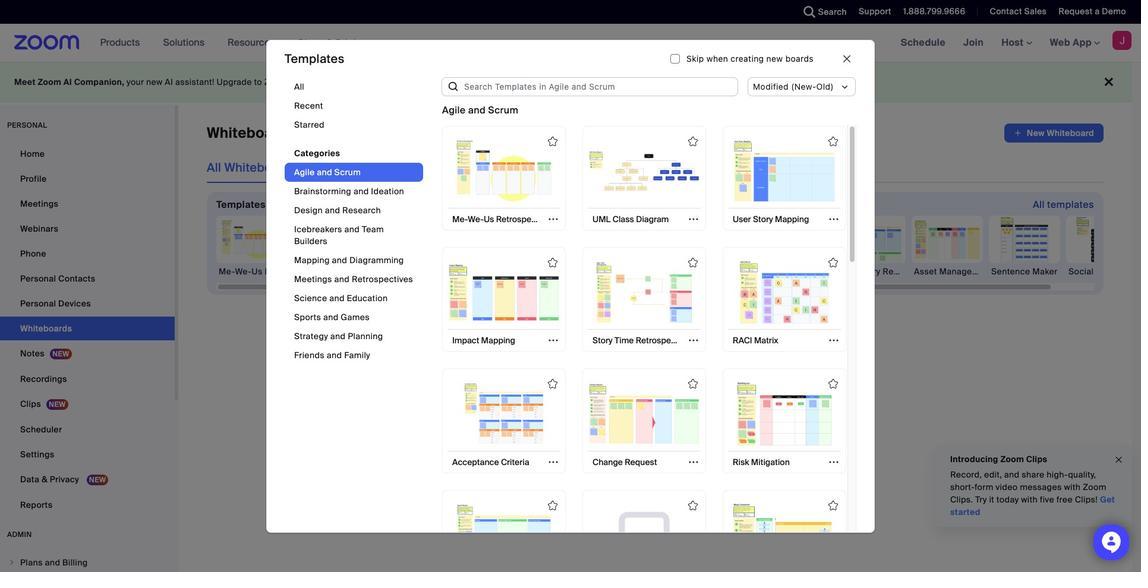 Task type: vqa. For each thing, say whether or not it's contained in the screenshot.
date icon at top left
no



Task type: locate. For each thing, give the bounding box(es) containing it.
retrospective for me-we-us retrospective button inside the "element"
[[496, 214, 550, 225]]

ai left 'assistant!'
[[165, 77, 173, 87]]

recent
[[294, 100, 323, 111], [311, 160, 352, 175]]

clips link
[[0, 392, 175, 417]]

new left boards
[[766, 53, 783, 63]]

retrospective inside card for template me-we-us retrospective "element"
[[496, 214, 550, 225]]

0 vertical spatial &
[[326, 37, 333, 49]]

when
[[707, 53, 728, 63]]

0 horizontal spatial a
[[659, 387, 664, 398]]

2 personal from the top
[[20, 298, 56, 309]]

meet zoom ai companion, footer
[[0, 62, 1132, 103]]

raci matrix
[[733, 335, 778, 346]]

experience
[[411, 266, 457, 277]]

agile down categories
[[294, 167, 315, 177]]

1 horizontal spatial me-we-us retrospective
[[452, 214, 550, 225]]

0 horizontal spatial diagram
[[574, 266, 608, 277]]

zoom logo image
[[14, 35, 79, 50]]

access
[[358, 77, 387, 87]]

user
[[733, 214, 751, 225]]

all inside tab list
[[207, 160, 221, 175]]

0 vertical spatial story
[[753, 214, 773, 225]]

zoom left one
[[264, 77, 288, 87]]

1 vertical spatial me-we-us retrospective
[[219, 266, 321, 277]]

retrospective up the 'create and collaborate'
[[636, 335, 690, 346]]

2 horizontal spatial all
[[1033, 198, 1045, 211]]

1 vertical spatial a
[[759, 266, 764, 277]]

0 horizontal spatial uml
[[528, 266, 547, 277]]

1 canvas from the left
[[459, 266, 489, 277]]

add to starred image inside card for template raci matrix element
[[828, 258, 838, 267]]

0 vertical spatial scrum
[[488, 104, 518, 116]]

starred inside categories element
[[294, 119, 324, 130]]

zoom up clips!
[[1083, 482, 1106, 493]]

card for template sprint review element
[[442, 490, 566, 572]]

0 vertical spatial me-
[[452, 214, 468, 225]]

0 vertical spatial clips
[[20, 399, 41, 409]]

impact mapping
[[452, 335, 515, 346]]

0 vertical spatial today
[[584, 77, 608, 87]]

0 vertical spatial application
[[1004, 124, 1104, 143]]

uml
[[593, 214, 611, 225], [528, 266, 547, 277]]

retrospectives
[[352, 274, 413, 284]]

0 vertical spatial a
[[1095, 6, 1100, 17]]

and up make
[[626, 358, 652, 377]]

research
[[342, 205, 381, 215]]

additional
[[482, 77, 522, 87]]

a for show and tell with a twist
[[759, 266, 764, 277]]

tabs of all whiteboard page tab list
[[207, 152, 726, 183]]

us inside "element"
[[484, 214, 494, 225]]

0 vertical spatial new
[[766, 53, 783, 63]]

2 weekly from the left
[[759, 266, 788, 277]]

1 horizontal spatial a
[[759, 266, 764, 277]]

diagramming
[[349, 255, 404, 265]]

diagram
[[636, 214, 669, 225], [574, 266, 608, 277]]

close image up get
[[1114, 453, 1124, 467]]

add to starred image inside card for template risk mitigation element
[[828, 379, 838, 389]]

brainstorming
[[294, 186, 351, 196]]

zoom inside record, edit, and share high-quality, short-form video messages with zoom clips. try it today with five free clips!
[[1083, 482, 1106, 493]]

data & privacy
[[20, 474, 81, 485]]

create and collaborate
[[575, 358, 735, 377]]

banner containing schedule
[[0, 24, 1141, 62]]

1 vertical spatial clips
[[1026, 454, 1047, 465]]

user story mapping button
[[728, 209, 814, 230]]

schedule inside 'link'
[[901, 36, 946, 49]]

contact
[[990, 6, 1022, 17]]

1 horizontal spatial schedule
[[901, 36, 946, 49]]

story right user
[[753, 214, 773, 225]]

and up sports and games
[[329, 293, 345, 303]]

social emotional l button
[[1066, 216, 1141, 278]]

today inside the 'meet zoom ai companion,' footer
[[584, 77, 608, 87]]

0 horizontal spatial we-
[[235, 266, 252, 277]]

canvas inside learning experience canvas element
[[459, 266, 489, 277]]

mapping right impact
[[481, 335, 515, 346]]

zoom
[[38, 77, 61, 87], [264, 77, 288, 87], [1000, 454, 1024, 465], [1083, 482, 1106, 493]]

to left one
[[254, 77, 262, 87]]

agile down at
[[442, 104, 466, 116]]

and left get in the left top of the page
[[325, 77, 340, 87]]

schedule inside button
[[636, 266, 674, 277]]

personal down personal contacts
[[20, 298, 56, 309]]

class inside button
[[613, 214, 634, 225]]

agile and scrum down no
[[442, 104, 518, 116]]

0 horizontal spatial us
[[252, 266, 262, 277]]

2 upgrade from the left
[[546, 77, 582, 87]]

1 horizontal spatial me-
[[452, 214, 468, 225]]

meetings inside personal menu menu
[[20, 198, 58, 209]]

add to starred image for me-we-us retrospective
[[548, 136, 557, 146]]

2 horizontal spatial mapping
[[775, 214, 809, 225]]

meetings navigation
[[892, 24, 1141, 62]]

recent inside categories element
[[294, 100, 323, 111]]

uml inside agile and scrum element
[[593, 214, 611, 225]]

0 horizontal spatial agile
[[294, 167, 315, 177]]

mapping inside user story mapping button
[[775, 214, 809, 225]]

1 vertical spatial new
[[146, 77, 163, 87]]

a inside 'button'
[[759, 266, 764, 277]]

meetings inside categories element
[[294, 274, 332, 284]]

and left tell
[[706, 266, 722, 277]]

card for template acceptance criteria element
[[442, 369, 566, 473]]

recent inside the tabs of all whiteboard page tab list
[[311, 160, 352, 175]]

personal contacts
[[20, 273, 95, 284]]

personal inside the "personal devices" link
[[20, 298, 56, 309]]

1.888.799.9666 button
[[894, 0, 968, 24], [903, 6, 965, 17]]

mapping down 'thumbnail for user story mapping'
[[775, 214, 809, 225]]

& inside personal menu menu
[[42, 474, 48, 485]]

science
[[294, 293, 327, 303]]

me- inside "element"
[[452, 214, 468, 225]]

2 canvas from the left
[[522, 266, 551, 277]]

1 vertical spatial mapping
[[294, 255, 330, 265]]

0 horizontal spatial all
[[207, 160, 221, 175]]

1 vertical spatial me-
[[219, 266, 235, 277]]

us left fun
[[252, 266, 262, 277]]

request right change
[[625, 457, 657, 467]]

recent down meet zoom ai companion, your new ai assistant! upgrade to zoom one pro and get access to ai companion at no additional cost. upgrade today
[[294, 100, 323, 111]]

0 vertical spatial close image
[[843, 55, 850, 62]]

notes
[[20, 348, 45, 359]]

recent for all
[[294, 100, 323, 111]]

sales
[[1024, 6, 1047, 17]]

ai left companion
[[400, 77, 408, 87]]

1 horizontal spatial uml
[[593, 214, 611, 225]]

icebreakers
[[294, 224, 342, 234]]

fun fact
[[296, 266, 331, 277]]

0 horizontal spatial templates
[[216, 198, 266, 211]]

and up the research
[[354, 186, 369, 196]]

to right access
[[389, 77, 398, 87]]

0 horizontal spatial mapping
[[294, 255, 330, 265]]

1 vertical spatial today
[[997, 494, 1019, 505]]

1 vertical spatial agile
[[294, 167, 315, 177]]

settings link
[[0, 443, 175, 467]]

starred up categories
[[294, 119, 324, 130]]

diagram inside button
[[636, 214, 669, 225]]

scrum down additional
[[488, 104, 518, 116]]

me- for me-we-us retrospective button inside the "element"
[[452, 214, 468, 225]]

0 horizontal spatial upgrade
[[217, 77, 252, 87]]

categories element
[[285, 77, 423, 376]]

and
[[325, 77, 340, 87], [468, 104, 486, 116], [317, 167, 332, 177], [354, 186, 369, 196], [325, 205, 340, 215], [344, 224, 360, 234], [332, 255, 347, 265], [706, 266, 722, 277], [334, 274, 350, 284], [329, 293, 345, 303], [323, 312, 338, 322], [330, 331, 346, 341], [327, 350, 342, 360], [626, 358, 652, 377], [1004, 469, 1020, 480]]

1 horizontal spatial &
[[326, 37, 333, 49]]

0 horizontal spatial today
[[584, 77, 608, 87]]

maker
[[1032, 266, 1058, 277]]

all for all
[[294, 81, 304, 92]]

1 horizontal spatial application
[[1004, 124, 1104, 143]]

schedule
[[901, 36, 946, 49], [636, 266, 674, 277]]

meet
[[14, 77, 36, 87]]

personal menu menu
[[0, 142, 175, 518]]

contact sales link up meetings navigation
[[990, 6, 1047, 17]]

and down no
[[468, 104, 486, 116]]

add to starred image
[[548, 136, 557, 146], [688, 136, 698, 146], [828, 136, 838, 146], [548, 258, 557, 267], [688, 258, 698, 267], [828, 379, 838, 389], [548, 501, 557, 510], [688, 501, 698, 510]]

upgrade today link
[[546, 77, 608, 87]]

2 horizontal spatial ai
[[400, 77, 408, 87]]

1 horizontal spatial weekly
[[759, 266, 788, 277]]

we- for me-we-us retrospective element
[[235, 266, 252, 277]]

1 vertical spatial agile and scrum
[[294, 167, 361, 177]]

add to starred image inside card for template change request element
[[688, 379, 698, 389]]

fact
[[313, 266, 331, 277]]

masterpiece.
[[666, 387, 720, 398]]

and up the brainstorming at the top left of page
[[317, 167, 332, 177]]

1 vertical spatial schedule
[[636, 266, 674, 277]]

class for uml class diagram button inside the agile and scrum element
[[613, 214, 634, 225]]

add to starred image for uml class diagram
[[688, 136, 698, 146]]

add to starred image inside the card for template uml class diagram element
[[688, 136, 698, 146]]

agile inside "status"
[[442, 104, 466, 116]]

1 horizontal spatial upgrade
[[546, 77, 582, 87]]

clips up scheduler
[[20, 399, 41, 409]]

templates down all whiteboards
[[216, 198, 266, 211]]

new
[[766, 53, 783, 63], [146, 77, 163, 87]]

we- inside me-we-us retrospective element
[[235, 266, 252, 277]]

with down messages
[[1021, 494, 1038, 505]]

recordings link
[[0, 367, 175, 391]]

whiteboards up all whiteboards
[[207, 124, 295, 142]]

templates for templates
[[285, 51, 344, 66]]

support link
[[850, 0, 894, 24], [859, 6, 891, 17]]

2 horizontal spatial retrospective
[[636, 335, 690, 346]]

thumbnail for raci matrix image
[[729, 260, 840, 325]]

close image right boards
[[843, 55, 850, 62]]

today
[[584, 77, 608, 87], [997, 494, 1019, 505]]

get started link
[[950, 494, 1115, 518]]

risk mitigation
[[733, 457, 790, 467]]

and inside the 'meet zoom ai companion,' footer
[[325, 77, 340, 87]]

five
[[1040, 494, 1054, 505]]

clips up share
[[1026, 454, 1047, 465]]

weekly planner element
[[757, 266, 828, 278]]

application
[[1004, 124, 1104, 143], [606, 419, 705, 438]]

Search Templates in Agile and Scrum text field
[[459, 77, 738, 96]]

0 horizontal spatial schedule
[[636, 266, 674, 277]]

modified
[[753, 81, 789, 91]]

us for me-we-us retrospective element
[[252, 266, 262, 277]]

a right make
[[659, 387, 664, 398]]

we- inside card for template me-we-us retrospective "element"
[[468, 214, 484, 225]]

zoom right meet
[[38, 77, 61, 87]]

1 vertical spatial uml class diagram
[[528, 266, 608, 277]]

sentence maker button
[[989, 216, 1060, 278]]

card for template me-we-us retrospective element
[[442, 126, 566, 231]]

2 vertical spatial a
[[659, 387, 664, 398]]

categories
[[294, 148, 340, 158]]

& inside product information navigation
[[326, 37, 333, 49]]

me-we-us retrospective button
[[447, 209, 550, 230], [216, 216, 321, 278]]

add to starred image inside "card for template story time retrospective" element
[[688, 258, 698, 267]]

0 vertical spatial uml
[[593, 214, 611, 225]]

0 horizontal spatial agile and scrum
[[294, 167, 361, 177]]

1 vertical spatial us
[[252, 266, 262, 277]]

0 horizontal spatial class
[[549, 266, 572, 277]]

me-we-us retrospective up "science"
[[219, 266, 321, 277]]

meetings up webinars
[[20, 198, 58, 209]]

retrospective
[[496, 214, 550, 225], [265, 266, 321, 277], [636, 335, 690, 346]]

retrospective up "science"
[[265, 266, 321, 277]]

with right tell
[[740, 266, 757, 277]]

card for template magic quadrant element
[[723, 490, 846, 572]]

we- for me-we-us retrospective button inside the "element"
[[468, 214, 484, 225]]

0 vertical spatial mapping
[[775, 214, 809, 225]]

0 vertical spatial us
[[484, 214, 494, 225]]

agile and scrum up the brainstorming at the top left of page
[[294, 167, 361, 177]]

change
[[593, 457, 623, 467]]

learning experience canvas
[[373, 266, 489, 277]]

criteria
[[501, 457, 529, 467]]

my
[[367, 160, 383, 175]]

request left demo
[[1059, 6, 1093, 17]]

add to starred image inside card for template impact mapping element
[[548, 258, 557, 267]]

story
[[753, 214, 773, 225], [593, 335, 613, 346]]

card for template prioritized product backlog element
[[582, 490, 706, 572]]

0 horizontal spatial me-we-us retrospective
[[219, 266, 321, 277]]

1 vertical spatial class
[[549, 266, 572, 277]]

thumbnail for impact mapping image
[[449, 260, 559, 325]]

a left demo
[[1095, 6, 1100, 17]]

a for it's time to make a masterpiece.
[[659, 387, 664, 398]]

0 horizontal spatial starred
[[294, 119, 324, 130]]

privacy
[[50, 474, 79, 485]]

0 vertical spatial meetings
[[20, 198, 58, 209]]

1 weekly from the left
[[605, 266, 634, 277]]

tell
[[724, 266, 738, 277]]

personal devices link
[[0, 292, 175, 316]]

whiteboards down categories
[[224, 160, 297, 175]]

fun fact button
[[294, 216, 365, 278]]

personal inside personal contacts link
[[20, 273, 56, 284]]

upgrade down product information navigation
[[217, 77, 252, 87]]

ai left companion,
[[63, 77, 72, 87]]

close image
[[843, 55, 850, 62], [1114, 453, 1124, 467]]

1 vertical spatial diagram
[[574, 266, 608, 277]]

0 horizontal spatial to
[[254, 77, 262, 87]]

mapping up fun fact
[[294, 255, 330, 265]]

modified (new-old) button
[[748, 78, 853, 95]]

weekly for weekly schedule
[[605, 266, 634, 277]]

weekly planner
[[759, 266, 821, 277]]

card for template raci matrix element
[[723, 247, 846, 352]]

and left team
[[344, 224, 360, 234]]

0 vertical spatial class
[[613, 214, 634, 225]]

add to starred image inside card for template user story mapping element
[[828, 136, 838, 146]]

thumbnail for change request image
[[589, 381, 699, 446]]

whiteboards up ideation
[[386, 160, 459, 175]]

scrum up the brainstorming and ideation
[[334, 167, 361, 177]]

1 vertical spatial personal
[[20, 298, 56, 309]]

add to starred image inside card for template acceptance criteria element
[[548, 379, 557, 389]]

1 vertical spatial close image
[[1114, 453, 1124, 467]]

0 vertical spatial all
[[294, 81, 304, 92]]

thumbnail for story time retrospective image
[[589, 260, 699, 325]]

all inside categories element
[[294, 81, 304, 92]]

0 vertical spatial retrospective
[[496, 214, 550, 225]]

templates for whiteboards
[[216, 198, 266, 211]]

mapping
[[775, 214, 809, 225], [294, 255, 330, 265], [481, 335, 515, 346]]

1 horizontal spatial new
[[766, 53, 783, 63]]

and up 'video'
[[1004, 469, 1020, 480]]

& for privacy
[[42, 474, 48, 485]]

projects
[[679, 160, 726, 175]]

1 vertical spatial scrum
[[334, 167, 361, 177]]

1 horizontal spatial ai
[[165, 77, 173, 87]]

1 personal from the top
[[20, 273, 56, 284]]

all inside "button"
[[1033, 198, 1045, 211]]

twist
[[766, 266, 786, 277]]

0 vertical spatial recent
[[294, 100, 323, 111]]

social emotional l
[[1069, 266, 1141, 277]]

learning experience canvas element
[[371, 266, 489, 278]]

1 horizontal spatial canvas
[[522, 266, 551, 277]]

canvas inside digital marketing canvas element
[[522, 266, 551, 277]]

0 horizontal spatial new
[[146, 77, 163, 87]]

1 horizontal spatial templates
[[285, 51, 344, 66]]

0 vertical spatial we-
[[468, 214, 484, 225]]

upgrade right cost.
[[546, 77, 582, 87]]

all for all templates
[[1033, 198, 1045, 211]]

form
[[975, 482, 993, 493]]

weekly
[[605, 266, 634, 277], [759, 266, 788, 277]]

class
[[613, 214, 634, 225], [549, 266, 572, 277]]

add to starred image inside card for template me-we-us retrospective "element"
[[548, 136, 557, 146]]

management
[[939, 266, 993, 277]]

1 vertical spatial starred
[[576, 160, 619, 175]]

0 horizontal spatial meetings
[[20, 198, 58, 209]]

0 vertical spatial starred
[[294, 119, 324, 130]]

me-we-us retrospective down thumbnail for me-we-us retrospective
[[452, 214, 550, 225]]

add to starred image
[[828, 258, 838, 267], [548, 379, 557, 389], [688, 379, 698, 389], [828, 501, 838, 510]]

upgrade
[[217, 77, 252, 87], [546, 77, 582, 87]]

0 vertical spatial personal
[[20, 273, 56, 284]]

a left "twist"
[[759, 266, 764, 277]]

meetings for meetings and retrospectives
[[294, 274, 332, 284]]

us down thumbnail for me-we-us retrospective
[[484, 214, 494, 225]]

meetings
[[20, 198, 58, 209], [294, 274, 332, 284]]

templates down plans
[[285, 51, 344, 66]]

with left the me
[[518, 160, 541, 175]]

personal devices
[[20, 298, 91, 309]]

1 horizontal spatial we-
[[468, 214, 484, 225]]

product information navigation
[[91, 24, 377, 62]]

1 horizontal spatial close image
[[1114, 453, 1124, 467]]

story left time
[[593, 335, 613, 346]]

add to starred image inside card for template magic quadrant element
[[828, 501, 838, 510]]

1 ai from the left
[[63, 77, 72, 87]]

retrospective inside me-we-us retrospective element
[[265, 266, 321, 277]]

share
[[1022, 469, 1045, 480]]

2 ai from the left
[[165, 77, 173, 87]]

starred inside the tabs of all whiteboard page tab list
[[576, 160, 619, 175]]

new inside the 'meet zoom ai companion,' footer
[[146, 77, 163, 87]]

add to starred image for change request
[[688, 379, 698, 389]]

card for template risk mitigation element
[[723, 369, 846, 473]]

0 vertical spatial templates
[[285, 51, 344, 66]]

2 vertical spatial retrospective
[[636, 335, 690, 346]]

0 horizontal spatial canvas
[[459, 266, 489, 277]]

0 horizontal spatial ai
[[63, 77, 72, 87]]

1 horizontal spatial scrum
[[488, 104, 518, 116]]

uml class diagram inside button
[[593, 214, 669, 225]]

me
[[544, 160, 562, 175]]

2 vertical spatial all
[[1033, 198, 1045, 211]]

1 horizontal spatial agile
[[442, 104, 466, 116]]

sports and games
[[294, 312, 370, 322]]

banner
[[0, 24, 1141, 62]]

thumbnail for sprint review image
[[449, 503, 559, 568]]

new right your
[[146, 77, 163, 87]]

0 horizontal spatial request
[[625, 457, 657, 467]]

1 vertical spatial request
[[625, 457, 657, 467]]

personal down phone
[[20, 273, 56, 284]]

starred right the me
[[576, 160, 619, 175]]

at
[[459, 77, 467, 87]]

retrospective down shared with me
[[496, 214, 550, 225]]

recent down categories
[[311, 160, 352, 175]]

0 horizontal spatial scrum
[[334, 167, 361, 177]]

0 horizontal spatial weekly
[[605, 266, 634, 277]]

to right time
[[625, 387, 633, 398]]

agile and scrum inside categories element
[[294, 167, 361, 177]]

1 horizontal spatial retrospective
[[496, 214, 550, 225]]

& right data
[[42, 474, 48, 485]]

mapping and diagramming
[[294, 255, 404, 265]]

0 vertical spatial request
[[1059, 6, 1093, 17]]

notes link
[[0, 342, 175, 366]]

weekly schedule button
[[603, 216, 674, 278]]

me-we-us retrospective inside "element"
[[452, 214, 550, 225]]

home link
[[0, 142, 175, 166]]

meetings up "science"
[[294, 274, 332, 284]]

& right plans
[[326, 37, 333, 49]]

1 vertical spatial story
[[593, 335, 613, 346]]

clips
[[20, 399, 41, 409], [1026, 454, 1047, 465]]

2 vertical spatial mapping
[[481, 335, 515, 346]]



Task type: describe. For each thing, give the bounding box(es) containing it.
show and tell with a twist element
[[680, 266, 786, 278]]

3 ai from the left
[[400, 77, 408, 87]]

agile inside categories element
[[294, 167, 315, 177]]

and inside show and tell with a twist element
[[706, 266, 722, 277]]

0 horizontal spatial me-we-us retrospective button
[[216, 216, 321, 278]]

0 horizontal spatial application
[[606, 419, 705, 438]]

risk mitigation button
[[728, 451, 794, 473]]

add to starred image inside card for template prioritized product backlog element
[[688, 501, 698, 510]]

contact sales link up the join on the top of page
[[981, 0, 1050, 24]]

boards
[[785, 53, 814, 63]]

matrix
[[754, 335, 778, 346]]

weekly for weekly planner
[[759, 266, 788, 277]]

digital marketing canvas button
[[448, 216, 551, 278]]

and up "strategy and planning"
[[323, 312, 338, 322]]

laboratory
[[837, 266, 880, 277]]

add to starred image for impact mapping
[[548, 258, 557, 267]]

plans & pricing
[[298, 37, 368, 49]]

meetings link
[[0, 192, 175, 216]]

edit,
[[984, 469, 1002, 480]]

mitigation
[[751, 457, 790, 467]]

companion,
[[74, 77, 124, 87]]

with up free
[[1064, 482, 1081, 493]]

with inside 'button'
[[740, 266, 757, 277]]

2 horizontal spatial a
[[1095, 6, 1100, 17]]

mapping inside "impact mapping" button
[[481, 335, 515, 346]]

thumbnail for uml class diagram image
[[589, 139, 699, 203]]

card for template impact mapping element
[[442, 247, 566, 352]]

builders
[[294, 236, 328, 246]]

your
[[127, 77, 144, 87]]

thumbnail for magic quadrant image
[[729, 503, 840, 568]]

science and education
[[294, 293, 388, 303]]

risk
[[733, 457, 749, 467]]

shared
[[473, 160, 515, 175]]

and up "fun fact" element
[[332, 255, 347, 265]]

brainstorming and ideation
[[294, 186, 404, 196]]

home
[[20, 149, 45, 159]]

whiteboards for my
[[386, 160, 459, 175]]

zoom up edit,
[[1000, 454, 1024, 465]]

learning
[[373, 266, 409, 277]]

class for uml class diagram element
[[549, 266, 572, 277]]

all whiteboards
[[207, 160, 297, 175]]

design
[[294, 205, 323, 215]]

thumbnail for me-we-us retrospective image
[[449, 139, 559, 203]]

raci matrix button
[[728, 330, 783, 351]]

scrum inside "status"
[[488, 104, 518, 116]]

thumbnail for acceptance criteria image
[[449, 381, 559, 446]]

support
[[859, 6, 891, 17]]

add to starred image for story time retrospective
[[688, 258, 698, 267]]

1.888.799.9666
[[903, 6, 965, 17]]

it's time to make a masterpiece.
[[591, 387, 720, 398]]

games
[[341, 312, 370, 322]]

me-we-us retrospective for me-we-us retrospective button inside the "element"
[[452, 214, 550, 225]]

recordings
[[20, 374, 67, 385]]

acceptance criteria
[[452, 457, 529, 467]]

thumbnail for risk mitigation image
[[729, 381, 840, 446]]

retrospective inside story time retrospective button
[[636, 335, 690, 346]]

thumbnail for user story mapping image
[[729, 139, 840, 203]]

collaborate
[[656, 358, 735, 377]]

acceptance criteria button
[[447, 451, 534, 473]]

1 upgrade from the left
[[217, 77, 252, 87]]

1 horizontal spatial request
[[1059, 6, 1093, 17]]

sports
[[294, 312, 321, 322]]

card for template user story mapping element
[[723, 126, 846, 231]]

raci
[[733, 335, 752, 346]]

personal contacts link
[[0, 267, 175, 291]]

show and tell with a twist button
[[680, 216, 786, 278]]

me-we-us retrospective element
[[216, 266, 321, 278]]

(new-
[[791, 81, 816, 91]]

digital marketing canvas
[[450, 266, 551, 277]]

family
[[344, 350, 370, 360]]

scheduler link
[[0, 418, 175, 442]]

fun fact element
[[294, 266, 365, 278]]

and inside record, edit, and share high-quality, short-form video messages with zoom clips. try it today with five free clips!
[[1004, 469, 1020, 480]]

scheduler
[[20, 424, 62, 435]]

all for all whiteboards
[[207, 160, 221, 175]]

webinars
[[20, 223, 58, 234]]

change request button
[[588, 451, 662, 473]]

social emotional learning element
[[1066, 266, 1141, 278]]

0 horizontal spatial close image
[[843, 55, 850, 62]]

uml class diagram element
[[525, 266, 608, 278]]

sentence maker
[[991, 266, 1058, 277]]

recent for all whiteboards
[[311, 160, 352, 175]]

add to starred image for risk mitigation
[[828, 379, 838, 389]]

canvas for digital marketing canvas
[[522, 266, 551, 277]]

& for pricing
[[326, 37, 333, 49]]

add to starred image for user story mapping
[[828, 136, 838, 146]]

show
[[682, 266, 704, 277]]

cost.
[[524, 77, 544, 87]]

settings
[[20, 449, 54, 460]]

add to starred image inside card for template sprint review element
[[548, 501, 557, 510]]

and inside agile and scrum "status"
[[468, 104, 486, 116]]

us for me-we-us retrospective button inside the "element"
[[484, 214, 494, 225]]

templates
[[1047, 198, 1094, 211]]

and down "strategy and planning"
[[327, 350, 342, 360]]

and inside the icebreakers and team builders
[[344, 224, 360, 234]]

asset management
[[914, 266, 993, 277]]

card for template story time retrospective element
[[582, 247, 706, 352]]

canvas for learning experience canvas
[[459, 266, 489, 277]]

asset management element
[[912, 266, 993, 278]]

reports
[[20, 500, 53, 510]]

meet zoom ai companion, your new ai assistant! upgrade to zoom one pro and get access to ai companion at no additional cost. upgrade today
[[14, 77, 608, 87]]

thumbnail for prioritized product backlog image
[[589, 503, 699, 568]]

with inside the tabs of all whiteboard page tab list
[[518, 160, 541, 175]]

get started
[[950, 494, 1115, 518]]

try
[[975, 494, 987, 505]]

1 horizontal spatial clips
[[1026, 454, 1047, 465]]

me-we-us retrospective button inside "element"
[[447, 209, 550, 230]]

card for template uml class diagram element
[[582, 126, 706, 231]]

and up friends and family
[[330, 331, 346, 341]]

sentence
[[991, 266, 1030, 277]]

show and tell with a twist
[[682, 266, 786, 277]]

impact
[[452, 335, 479, 346]]

whiteboards for all
[[224, 160, 297, 175]]

started
[[950, 507, 981, 518]]

me- for me-we-us retrospective element
[[219, 266, 235, 277]]

time
[[615, 335, 634, 346]]

and up science and education
[[334, 274, 350, 284]]

uml class diagram button inside agile and scrum element
[[588, 209, 674, 230]]

pricing
[[335, 37, 368, 49]]

laboratory report
[[837, 266, 910, 277]]

contacts
[[58, 273, 95, 284]]

diagram for uml class diagram element
[[574, 266, 608, 277]]

card for template change request element
[[582, 369, 706, 473]]

today inside record, edit, and share high-quality, short-form video messages with zoom clips. try it today with five free clips!
[[997, 494, 1019, 505]]

old)
[[816, 81, 834, 91]]

contact sales
[[990, 6, 1047, 17]]

phone link
[[0, 242, 175, 266]]

clips inside personal menu menu
[[20, 399, 41, 409]]

high-
[[1047, 469, 1068, 480]]

profile link
[[0, 167, 175, 191]]

fun
[[296, 266, 311, 277]]

1 horizontal spatial agile and scrum
[[442, 104, 518, 116]]

record,
[[950, 469, 982, 480]]

2 horizontal spatial to
[[625, 387, 633, 398]]

planning
[[348, 331, 383, 341]]

request a demo
[[1059, 6, 1126, 17]]

me-we-us retrospective for me-we-us retrospective element
[[219, 266, 321, 277]]

laboratory report element
[[834, 266, 910, 278]]

weekly schedule element
[[603, 266, 674, 278]]

retrospective for me-we-us retrospective element
[[265, 266, 321, 277]]

personal for personal contacts
[[20, 273, 56, 284]]

meetings for meetings
[[20, 198, 58, 209]]

team
[[362, 224, 384, 234]]

add to starred image for raci matrix
[[828, 258, 838, 267]]

create
[[575, 358, 623, 377]]

change request
[[593, 457, 657, 467]]

plans
[[298, 37, 324, 49]]

uml class diagram for uml class diagram button inside the agile and scrum element
[[593, 214, 669, 225]]

1.888.799.9666 button up the join on the top of page
[[894, 0, 968, 24]]

personal for personal devices
[[20, 298, 56, 309]]

marketing
[[479, 266, 519, 277]]

digital marketing canvas element
[[448, 266, 551, 278]]

user story mapping
[[733, 214, 809, 225]]

1 horizontal spatial to
[[389, 77, 398, 87]]

no
[[469, 77, 480, 87]]

shared with me
[[473, 160, 562, 175]]

sentence maker element
[[989, 266, 1060, 278]]

add to starred image for acceptance criteria
[[548, 379, 557, 389]]

uml class diagram for uml class diagram element
[[528, 266, 608, 277]]

mapping inside categories element
[[294, 255, 330, 265]]

1.888.799.9666 button up schedule 'link' in the top of the page
[[903, 6, 965, 17]]

agile and scrum status
[[442, 103, 518, 117]]

diagram for uml class diagram button inside the agile and scrum element
[[636, 214, 669, 225]]

learning experience canvas button
[[371, 216, 489, 278]]

demo
[[1102, 6, 1126, 17]]

get
[[1100, 494, 1115, 505]]

my whiteboards
[[367, 160, 459, 175]]

and down the brainstorming at the top left of page
[[325, 205, 340, 215]]

scrum inside categories element
[[334, 167, 361, 177]]

request inside change request button
[[625, 457, 657, 467]]

agile and scrum element
[[441, 125, 847, 572]]

0 horizontal spatial story
[[593, 335, 613, 346]]



